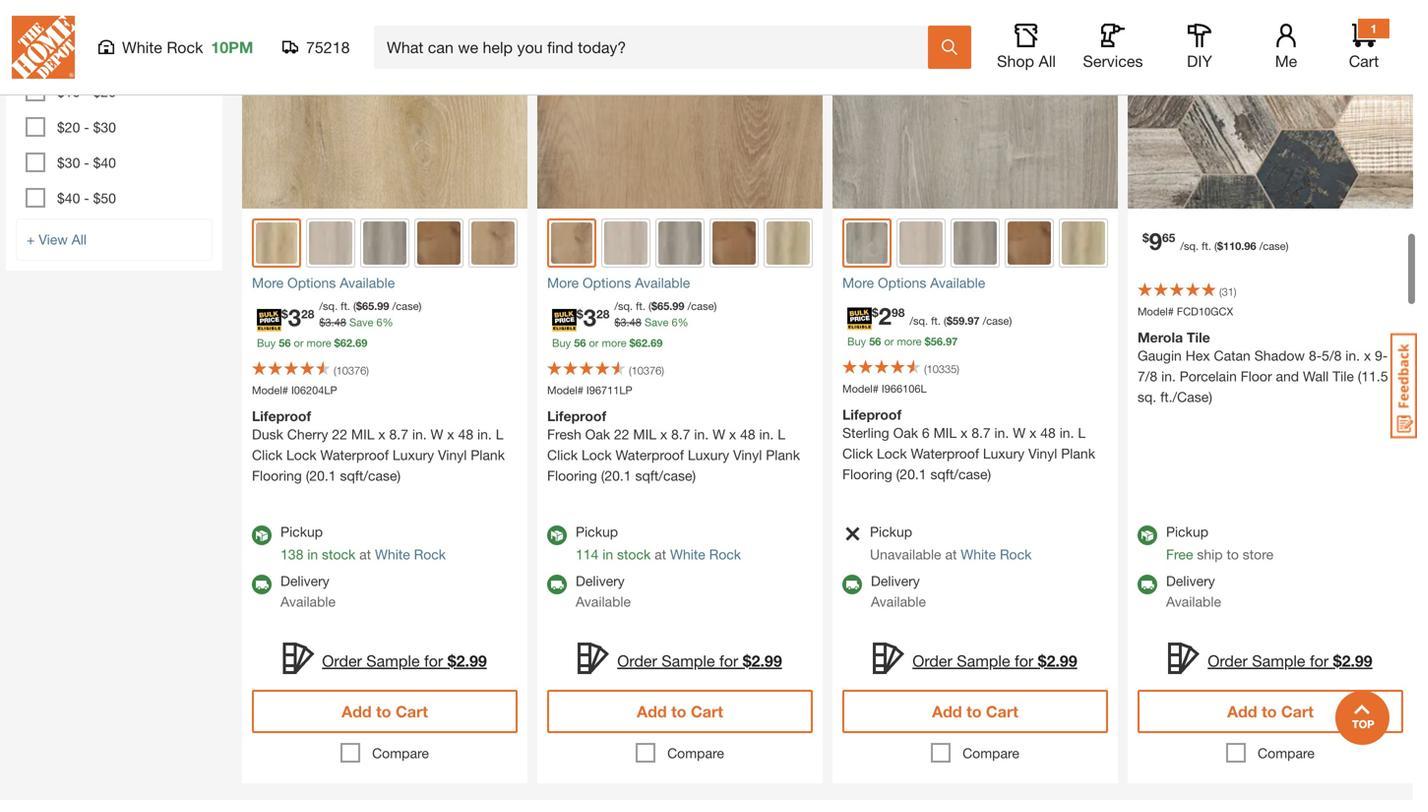 Task type: vqa. For each thing, say whether or not it's contained in the screenshot.
OUTSIDE on the top of the page
no



Task type: locate. For each thing, give the bounding box(es) containing it.
delivery available
[[281, 573, 336, 610], [576, 573, 631, 610], [871, 573, 926, 610], [1167, 573, 1222, 610]]

sample
[[367, 652, 420, 671], [662, 652, 715, 671], [957, 652, 1011, 671], [1253, 652, 1306, 671]]

1 delivery available from the left
[[281, 573, 336, 610]]

$40 - $50
[[57, 190, 116, 206]]

1 more options available from the left
[[252, 275, 395, 291]]

( inside $ 9 65 /sq. ft. ( $ 110 . 96 /case )
[[1215, 240, 1218, 253]]

add for unavailable at
[[932, 702, 962, 721]]

pickup inside pickup 138 in stock at white rock
[[281, 524, 323, 540]]

x inside merola tile gaugin hex catan shadow 8-5/8 in. x 9- 7/8 in. porcelain floor and wall tile (11.5 sq. ft./case)
[[1364, 348, 1372, 364]]

$20 - $30
[[57, 119, 116, 135]]

1 % from the left
[[383, 316, 393, 329]]

order
[[322, 652, 362, 671], [617, 652, 657, 671], [913, 652, 953, 671], [1208, 652, 1248, 671]]

97 right 59
[[968, 315, 980, 327]]

)
[[1286, 240, 1289, 253], [1234, 285, 1237, 298], [419, 300, 422, 313], [714, 300, 717, 313], [1010, 315, 1012, 327], [957, 363, 960, 376], [366, 364, 369, 377], [662, 364, 664, 377]]

97
[[968, 315, 980, 327], [946, 335, 958, 348]]

2 stock from the left
[[617, 546, 651, 563]]

1 in from the left
[[307, 546, 318, 563]]

+ view all
[[27, 231, 87, 248]]

available for pickup image
[[252, 526, 272, 545], [1138, 526, 1158, 545]]

mil inside lifeproof dusk cherry 22 mil x 8.7 in. w x 48 in. l click lock waterproof luxury vinyl plank flooring (20.1 sqft/case)
[[351, 426, 375, 443]]

1 horizontal spatial luxury
[[688, 447, 730, 463]]

0 horizontal spatial spring park oak image
[[309, 221, 352, 265]]

3 compare from the left
[[963, 745, 1020, 761]]

0 horizontal spatial or
[[294, 337, 304, 349]]

sample for pickup 114 in stock at white rock
[[662, 652, 715, 671]]

lifeproof up sterling
[[843, 407, 902, 423]]

(20.1 for sterling
[[897, 466, 927, 482]]

0 vertical spatial 97
[[968, 315, 980, 327]]

1 horizontal spatial available for pickup image
[[1138, 526, 1158, 545]]

2 horizontal spatial more options available
[[843, 275, 986, 291]]

sqft/case) inside the lifeproof sterling oak 6 mil x 8.7 in. w x 48 in. l click lock waterproof luxury vinyl plank flooring (20.1 sqft/case)
[[931, 466, 991, 482]]

1 horizontal spatial spring park oak image
[[900, 221, 943, 265]]

vinyl for fresh oak 22 mil x 8.7 in. w x 48 in. l click lock waterproof luxury vinyl plank flooring (20.1 sqft/case)
[[733, 447, 762, 463]]

buy up 'model# i966106l'
[[848, 335, 866, 348]]

1 vertical spatial $20
[[57, 119, 80, 135]]

2 2.99 from the left
[[752, 652, 782, 671]]

floor
[[1241, 368, 1273, 384]]

1 horizontal spatial sqft/case)
[[635, 468, 696, 484]]

vinyl inside lifeproof fresh oak 22 mil x 8.7 in. w x 48 in. l click lock waterproof luxury vinyl plank flooring (20.1 sqft/case)
[[733, 447, 762, 463]]

1 horizontal spatial save
[[645, 316, 669, 329]]

stock right the 114
[[617, 546, 651, 563]]

10376 for cherry
[[336, 364, 366, 377]]

10376
[[336, 364, 366, 377], [632, 364, 662, 377]]

waterproof inside the lifeproof sterling oak 6 mil x 8.7 in. w x 48 in. l click lock waterproof luxury vinyl plank flooring (20.1 sqft/case)
[[911, 445, 980, 462]]

2 delivery available from the left
[[576, 573, 631, 610]]

luxury for pickup unavailable at white rock
[[983, 445, 1025, 462]]

or down $ 2 98
[[885, 335, 894, 348]]

waterproof inside lifeproof dusk cherry 22 mil x 8.7 in. w x 48 in. l click lock waterproof luxury vinyl plank flooring (20.1 sqft/case)
[[320, 447, 389, 463]]

delivery for 138
[[281, 573, 330, 589]]

plank for lifeproof dusk cherry 22 mil x 8.7 in. w x 48 in. l click lock waterproof luxury vinyl plank flooring (20.1 sqft/case)
[[471, 447, 505, 463]]

model# for lifeproof sterling oak 6 mil x 8.7 in. w x 48 in. l click lock waterproof luxury vinyl plank flooring (20.1 sqft/case)
[[843, 382, 879, 395]]

98
[[892, 306, 905, 319]]

2 horizontal spatial mil
[[934, 425, 957, 441]]

3 up i06204lp
[[325, 316, 331, 329]]

w inside lifeproof fresh oak 22 mil x 8.7 in. w x 48 in. l click lock waterproof luxury vinyl plank flooring (20.1 sqft/case)
[[713, 426, 726, 443]]

2 at from the left
[[655, 546, 667, 563]]

add for 114 in stock
[[637, 702, 667, 721]]

1 pickup from the left
[[281, 524, 323, 540]]

lifeproof inside lifeproof dusk cherry 22 mil x 8.7 in. w x 48 in. l click lock waterproof luxury vinyl plank flooring (20.1 sqft/case)
[[252, 408, 311, 424]]

options for lifeproof fresh oak 22 mil x 8.7 in. w x 48 in. l click lock waterproof luxury vinyl plank flooring (20.1 sqft/case)
[[583, 275, 631, 291]]

model# up the fresh
[[547, 384, 584, 397]]

lock inside lifeproof fresh oak 22 mil x 8.7 in. w x 48 in. l click lock waterproof luxury vinyl plank flooring (20.1 sqft/case)
[[582, 447, 612, 463]]

add for free
[[1228, 702, 1258, 721]]

22
[[332, 426, 348, 443], [614, 426, 630, 443]]

3 available shipping image from the left
[[1138, 575, 1158, 595]]

2 sample from the left
[[662, 652, 715, 671]]

0 vertical spatial $30
[[93, 119, 116, 135]]

10376 up "i96711lp"
[[632, 364, 662, 377]]

limited stock for pickup image
[[843, 526, 861, 542]]

2 add to cart from the left
[[637, 702, 723, 721]]

3
[[288, 303, 301, 331], [583, 303, 597, 331], [325, 316, 331, 329], [621, 316, 627, 329]]

1 options from the left
[[288, 275, 336, 291]]

2 horizontal spatial w
[[1013, 425, 1026, 441]]

sqft/case)
[[931, 466, 991, 482], [340, 468, 401, 484], [635, 468, 696, 484]]

2 available shipping image from the left
[[547, 575, 567, 595]]

. inside $ 9 65 /sq. ft. ( $ 110 . 96 /case )
[[1242, 240, 1245, 253]]

1 28 from the left
[[301, 307, 314, 321]]

1 horizontal spatial lifeproof
[[547, 408, 607, 424]]

$40 left $50
[[57, 190, 80, 206]]

2 horizontal spatial waterproof
[[911, 445, 980, 462]]

3 more options available link from the left
[[843, 273, 1108, 293]]

and
[[1276, 368, 1300, 384]]

2 horizontal spatial at
[[946, 546, 957, 563]]

vinyl inside the lifeproof sterling oak 6 mil x 8.7 in. w x 48 in. l click lock waterproof luxury vinyl plank flooring (20.1 sqft/case)
[[1029, 445, 1058, 462]]

pickup unavailable at white rock
[[870, 524, 1032, 563]]

1 horizontal spatial 8.7
[[671, 426, 691, 443]]

inman lake oak image for oak
[[659, 221, 702, 265]]

1 horizontal spatial trail oak image
[[1008, 221, 1051, 265]]

more for lifeproof sterling oak 6 mil x 8.7 in. w x 48 in. l click lock waterproof luxury vinyl plank flooring (20.1 sqft/case)
[[843, 275, 874, 291]]

more up "i96711lp"
[[602, 337, 627, 349]]

click down dusk
[[252, 447, 283, 463]]

0 horizontal spatial /sq. ft. ( $ 65 . 99 /case ) $ 3 . 48 save 6 % buy 56 or more $ 62 . 69
[[257, 300, 422, 349]]

0 horizontal spatial 99
[[377, 300, 389, 313]]

oak
[[893, 425, 919, 441], [585, 426, 610, 443]]

lifeproof inside lifeproof fresh oak 22 mil x 8.7 in. w x 48 in. l click lock waterproof luxury vinyl plank flooring (20.1 sqft/case)
[[547, 408, 607, 424]]

0 horizontal spatial tile
[[1187, 329, 1211, 346]]

vinyl inside lifeproof dusk cherry 22 mil x 8.7 in. w x 48 in. l click lock waterproof luxury vinyl plank flooring (20.1 sqft/case)
[[438, 447, 467, 463]]

free
[[1167, 546, 1194, 563]]

- down $10 - $20 link
[[84, 119, 89, 135]]

plank for lifeproof sterling oak 6 mil x 8.7 in. w x 48 in. l click lock waterproof luxury vinyl plank flooring (20.1 sqft/case)
[[1061, 445, 1096, 462]]

compare
[[372, 745, 429, 761], [668, 745, 724, 761], [963, 745, 1020, 761], [1258, 745, 1315, 761]]

flooring for lifeproof fresh oak 22 mil x 8.7 in. w x 48 in. l click lock waterproof luxury vinyl plank flooring (20.1 sqft/case)
[[547, 468, 597, 484]]

in right the 114
[[603, 546, 613, 563]]

1 2.99 from the left
[[456, 652, 487, 671]]

48 inside the lifeproof sterling oak 6 mil x 8.7 in. w x 48 in. l click lock waterproof luxury vinyl plank flooring (20.1 sqft/case)
[[1041, 425, 1056, 441]]

1 $ 3 28 from the left
[[282, 303, 314, 331]]

1 order sample for $ 2.99 from the left
[[322, 652, 487, 671]]

pickup inside the pickup 114 in stock at white rock
[[576, 524, 618, 540]]

2 options from the left
[[583, 275, 631, 291]]

more for lifeproof dusk cherry 22 mil x 8.7 in. w x 48 in. l click lock waterproof luxury vinyl plank flooring (20.1 sqft/case)
[[252, 275, 284, 291]]

6
[[377, 316, 383, 329], [672, 316, 678, 329], [922, 425, 930, 441]]

delivery down free
[[1167, 573, 1216, 589]]

mil
[[934, 425, 957, 441], [351, 426, 375, 443], [633, 426, 657, 443]]

0 horizontal spatial options
[[288, 275, 336, 291]]

1 stock from the left
[[322, 546, 356, 563]]

4 add to cart from the left
[[1228, 702, 1314, 721]]

3 pickup from the left
[[870, 524, 913, 540]]

add to cart button
[[252, 690, 518, 733], [547, 690, 813, 733], [843, 690, 1108, 733], [1138, 690, 1404, 733]]

(20.1 up the pickup 114 in stock at white rock
[[601, 468, 632, 484]]

click inside lifeproof dusk cherry 22 mil x 8.7 in. w x 48 in. l click lock waterproof luxury vinyl plank flooring (20.1 sqft/case)
[[252, 447, 283, 463]]

lifeproof sterling oak 6 mil x 8.7 in. w x 48 in. l click lock waterproof luxury vinyl plank flooring (20.1 sqft/case)
[[843, 407, 1096, 482]]

white inside the pickup 114 in stock at white rock
[[670, 546, 706, 563]]

2 pickup from the left
[[576, 524, 618, 540]]

sqft/case) inside lifeproof fresh oak 22 mil x 8.7 in. w x 48 in. l click lock waterproof luxury vinyl plank flooring (20.1 sqft/case)
[[635, 468, 696, 484]]

3 2.99 from the left
[[1047, 652, 1078, 671]]

diy
[[1187, 52, 1213, 70]]

all right view
[[72, 231, 87, 248]]

%
[[383, 316, 393, 329], [678, 316, 689, 329]]

$30
[[93, 119, 116, 135], [57, 155, 80, 171]]

at right the 114
[[655, 546, 667, 563]]

delivery down the 114
[[576, 573, 625, 589]]

/case for lifeproof sterling oak 6 mil x 8.7 in. w x 48 in. l click lock waterproof luxury vinyl plank flooring (20.1 sqft/case)
[[983, 315, 1010, 327]]

2 % from the left
[[678, 316, 689, 329]]

3 order sample for $ 2.99 from the left
[[913, 652, 1078, 671]]

at
[[359, 546, 371, 563], [655, 546, 667, 563], [946, 546, 957, 563]]

mil down 10335
[[934, 425, 957, 441]]

ft.
[[1202, 240, 1212, 253], [341, 300, 350, 313], [636, 300, 646, 313], [931, 315, 941, 327]]

plank inside lifeproof fresh oak 22 mil x 8.7 in. w x 48 in. l click lock waterproof luxury vinyl plank flooring (20.1 sqft/case)
[[766, 447, 800, 463]]

(20.1 inside lifeproof fresh oak 22 mil x 8.7 in. w x 48 in. l click lock waterproof luxury vinyl plank flooring (20.1 sqft/case)
[[601, 468, 632, 484]]

mil right the fresh
[[633, 426, 657, 443]]

2 more from the left
[[547, 275, 579, 291]]

to for pickup 138 in stock at white rock
[[376, 702, 391, 721]]

tile down 5/8
[[1333, 368, 1354, 384]]

sqft/case) up the pickup 114 in stock at white rock
[[635, 468, 696, 484]]

4 order sample for $ 2.99 from the left
[[1208, 652, 1373, 671]]

0 horizontal spatial luxury
[[393, 447, 434, 463]]

1 horizontal spatial l
[[778, 426, 786, 443]]

more options available link down spring park oak image
[[547, 273, 813, 293]]

3 add from the left
[[932, 702, 962, 721]]

2 spring park oak image from the left
[[900, 221, 943, 265]]

delivery for 114
[[576, 573, 625, 589]]

0 horizontal spatial available for pickup image
[[252, 526, 272, 545]]

oak for 2
[[893, 425, 919, 441]]

0 horizontal spatial 97
[[946, 335, 958, 348]]

4 delivery available from the left
[[1167, 573, 1222, 610]]

click down sterling
[[843, 445, 873, 462]]

click
[[843, 445, 873, 462], [252, 447, 283, 463], [547, 447, 578, 463]]

3 options from the left
[[878, 275, 927, 291]]

or up model# i96711lp
[[589, 337, 599, 349]]

more for lifeproof dusk cherry 22 mil x 8.7 in. w x 48 in. l click lock waterproof luxury vinyl plank flooring (20.1 sqft/case)
[[307, 337, 331, 349]]

(20.1 down cherry
[[306, 468, 336, 484]]

click inside lifeproof fresh oak 22 mil x 8.7 in. w x 48 in. l click lock waterproof luxury vinyl plank flooring (20.1 sqft/case)
[[547, 447, 578, 463]]

click down the fresh
[[547, 447, 578, 463]]

rock inside pickup unavailable at white rock
[[1000, 546, 1032, 563]]

available
[[340, 275, 395, 291], [635, 275, 690, 291], [931, 275, 986, 291], [281, 594, 336, 610], [576, 594, 631, 610], [871, 594, 926, 610], [1167, 594, 1222, 610]]

0 horizontal spatial l
[[496, 426, 504, 443]]

available for pickup image for free
[[1138, 526, 1158, 545]]

2 white rock link from the left
[[670, 546, 741, 563]]

merola
[[1138, 329, 1183, 346]]

1 available for pickup image from the left
[[252, 526, 272, 545]]

1
[[1371, 22, 1378, 35]]

2 10376 from the left
[[632, 364, 662, 377]]

l for dusk cherry 22 mil x 8.7 in. w x 48 in. l click lock waterproof luxury vinyl plank flooring (20.1 sqft/case)
[[496, 426, 504, 443]]

2 horizontal spatial lock
[[877, 445, 907, 462]]

cart 1
[[1349, 22, 1379, 70]]

0 horizontal spatial $10
[[57, 84, 80, 100]]

( 10376 ) up i06204lp
[[334, 364, 369, 377]]

3 up model# i96711lp
[[583, 303, 597, 331]]

4 sample from the left
[[1253, 652, 1306, 671]]

1 horizontal spatial mil
[[633, 426, 657, 443]]

1 order from the left
[[322, 652, 362, 671]]

0 horizontal spatial white rock link
[[375, 546, 446, 563]]

in.
[[1346, 348, 1361, 364], [1162, 368, 1176, 384], [995, 425, 1009, 441], [1060, 425, 1075, 441], [412, 426, 427, 443], [477, 426, 492, 443], [694, 426, 709, 443], [760, 426, 774, 443]]

0 horizontal spatial 10376
[[336, 364, 366, 377]]

(20.1 inside lifeproof dusk cherry 22 mil x 8.7 in. w x 48 in. l click lock waterproof luxury vinyl plank flooring (20.1 sqft/case)
[[306, 468, 336, 484]]

2 in from the left
[[603, 546, 613, 563]]

2 $ 3 28 from the left
[[577, 303, 610, 331]]

luxury inside the lifeproof sterling oak 6 mil x 8.7 in. w x 48 in. l click lock waterproof luxury vinyl plank flooring (20.1 sqft/case)
[[983, 445, 1025, 462]]

flooring inside lifeproof dusk cherry 22 mil x 8.7 in. w x 48 in. l click lock waterproof luxury vinyl plank flooring (20.1 sqft/case)
[[252, 468, 302, 484]]

inman lake oak image
[[363, 221, 407, 265], [659, 221, 702, 265]]

waterproof for dusk
[[320, 447, 389, 463]]

lifeproof
[[843, 407, 902, 423], [252, 408, 311, 424], [547, 408, 607, 424]]

inman lake oak image right spring park oak image
[[659, 221, 702, 265]]

l
[[1078, 425, 1086, 441], [496, 426, 504, 443], [778, 426, 786, 443]]

1 horizontal spatial at
[[655, 546, 667, 563]]

8.7 for sterling
[[972, 425, 991, 441]]

2.99 for pickup 138 in stock at white rock
[[456, 652, 487, 671]]

- for $40
[[84, 190, 89, 206]]

$30 - $40 link
[[57, 155, 116, 171]]

1 trail oak image from the left
[[713, 221, 756, 265]]

1 horizontal spatial 22
[[614, 426, 630, 443]]

flooring down the fresh
[[547, 468, 597, 484]]

1 horizontal spatial 99
[[673, 300, 685, 313]]

click inside the lifeproof sterling oak 6 mil x 8.7 in. w x 48 in. l click lock waterproof luxury vinyl plank flooring (20.1 sqft/case)
[[843, 445, 873, 462]]

model# fcd10gcx
[[1138, 305, 1234, 318]]

save for cherry
[[349, 316, 374, 329]]

4 order from the left
[[1208, 652, 1248, 671]]

97 down 59
[[946, 335, 958, 348]]

0 horizontal spatial in
[[307, 546, 318, 563]]

1 horizontal spatial /sq. ft. ( $ 65 . 99 /case ) $ 3 . 48 save 6 % buy 56 or more $ 62 . 69
[[552, 300, 717, 349]]

options for lifeproof dusk cherry 22 mil x 8.7 in. w x 48 in. l click lock waterproof luxury vinyl plank flooring (20.1 sqft/case)
[[288, 275, 336, 291]]

fcd10gcx
[[1177, 305, 1234, 318]]

more options available link down inman lake oak icon in the top of the page
[[843, 273, 1108, 293]]

2 horizontal spatial more
[[843, 275, 874, 291]]

8.7 inside lifeproof fresh oak 22 mil x 8.7 in. w x 48 in. l click lock waterproof luxury vinyl plank flooring (20.1 sqft/case)
[[671, 426, 691, 443]]

/sq. down spring park oak image
[[615, 300, 633, 313]]

0 horizontal spatial 6
[[377, 316, 383, 329]]

oak right the fresh
[[585, 426, 610, 443]]

options for lifeproof sterling oak 6 mil x 8.7 in. w x 48 in. l click lock waterproof luxury vinyl plank flooring (20.1 sqft/case)
[[878, 275, 927, 291]]

1 horizontal spatial oak
[[893, 425, 919, 441]]

x
[[1364, 348, 1372, 364], [961, 425, 968, 441], [1030, 425, 1037, 441], [378, 426, 386, 443], [447, 426, 454, 443], [660, 426, 668, 443], [729, 426, 737, 443]]

spring park oak image
[[309, 221, 352, 265], [900, 221, 943, 265]]

1 22 from the left
[[332, 426, 348, 443]]

waterproof down cherry
[[320, 447, 389, 463]]

w
[[1013, 425, 1026, 441], [431, 426, 444, 443], [713, 426, 726, 443]]

2 trail oak image from the left
[[1008, 221, 1051, 265]]

flooring
[[843, 466, 893, 482], [252, 468, 302, 484], [547, 468, 597, 484]]

view
[[39, 231, 68, 248]]

4 compare from the left
[[1258, 745, 1315, 761]]

/sq. up i06204lp
[[319, 300, 338, 313]]

in inside the pickup 114 in stock at white rock
[[603, 546, 613, 563]]

stock
[[322, 546, 356, 563], [617, 546, 651, 563]]

1 horizontal spatial %
[[678, 316, 689, 329]]

3 delivery from the left
[[871, 573, 920, 589]]

delivery available down unavailable
[[871, 573, 926, 610]]

to inside 'pickup free ship to store'
[[1227, 546, 1239, 563]]

rock
[[167, 38, 203, 57], [414, 546, 446, 563], [709, 546, 741, 563], [1000, 546, 1032, 563]]

ship
[[1197, 546, 1223, 563]]

1 save from the left
[[349, 316, 374, 329]]

1 horizontal spatial plank
[[766, 447, 800, 463]]

- up $40 - $50
[[84, 155, 89, 171]]

1 for from the left
[[424, 652, 443, 671]]

3 add to cart button from the left
[[843, 690, 1108, 733]]

2 horizontal spatial more
[[897, 335, 922, 348]]

trail oak image
[[713, 221, 756, 265], [1008, 221, 1051, 265]]

delivery available for 138
[[281, 573, 336, 610]]

1 horizontal spatial more
[[602, 337, 627, 349]]

all inside "link"
[[72, 231, 87, 248]]

65 inside $ 9 65 /sq. ft. ( $ 110 . 96 /case )
[[1163, 231, 1176, 245]]

oak right sterling
[[893, 425, 919, 441]]

flooring inside the lifeproof sterling oak 6 mil x 8.7 in. w x 48 in. l click lock waterproof luxury vinyl plank flooring (20.1 sqft/case)
[[843, 466, 893, 482]]

lifeproof up the fresh
[[547, 408, 607, 424]]

2 69 from the left
[[651, 337, 663, 349]]

48 inside lifeproof fresh oak 22 mil x 8.7 in. w x 48 in. l click lock waterproof luxury vinyl plank flooring (20.1 sqft/case)
[[740, 426, 756, 443]]

more options available link down trail oak icon
[[252, 273, 518, 293]]

0 horizontal spatial click
[[252, 447, 283, 463]]

$30 down $10 - $20
[[93, 119, 116, 135]]

0 horizontal spatial waterproof
[[320, 447, 389, 463]]

56 up model# i96711lp
[[574, 337, 586, 349]]

inman lake oak image left trail oak icon
[[363, 221, 407, 265]]

delivery available down 138
[[281, 573, 336, 610]]

model# i06204lp
[[252, 384, 337, 397]]

buy up model# i96711lp
[[552, 337, 571, 349]]

3 order from the left
[[913, 652, 953, 671]]

pickup for 138
[[281, 524, 323, 540]]

$20 up $20 - $30 link
[[93, 84, 116, 100]]

i966106l
[[882, 382, 927, 395]]

62 for cherry
[[340, 337, 352, 349]]

lock down sterling
[[877, 445, 907, 462]]

0 horizontal spatial vinyl
[[438, 447, 467, 463]]

/case
[[1260, 240, 1286, 253], [392, 300, 419, 313], [688, 300, 714, 313], [983, 315, 1010, 327]]

all
[[1039, 52, 1056, 70], [72, 231, 87, 248]]

flooring inside lifeproof fresh oak 22 mil x 8.7 in. w x 48 in. l click lock waterproof luxury vinyl plank flooring (20.1 sqft/case)
[[547, 468, 597, 484]]

sqft/case) up pickup 138 in stock at white rock
[[340, 468, 401, 484]]

48 for lifeproof sterling oak 6 mil x 8.7 in. w x 48 in. l click lock waterproof luxury vinyl plank flooring (20.1 sqft/case)
[[1041, 425, 1056, 441]]

pickup inside pickup unavailable at white rock
[[870, 524, 913, 540]]

delivery
[[281, 573, 330, 589], [576, 573, 625, 589], [871, 573, 920, 589], [1167, 573, 1216, 589]]

10376 up i06204lp
[[336, 364, 366, 377]]

or up model# i06204lp on the left
[[294, 337, 304, 349]]

( 10376 ) up "i96711lp"
[[629, 364, 664, 377]]

1 delivery from the left
[[281, 573, 330, 589]]

stock right 138
[[322, 546, 356, 563]]

75218 button
[[283, 37, 350, 57]]

available shipping image
[[252, 575, 272, 595], [547, 575, 567, 595], [1138, 575, 1158, 595]]

flooring down dusk
[[252, 468, 302, 484]]

l inside lifeproof fresh oak 22 mil x 8.7 in. w x 48 in. l click lock waterproof luxury vinyl plank flooring (20.1 sqft/case)
[[778, 426, 786, 443]]

1 white rock link from the left
[[375, 546, 446, 563]]

mil right cherry
[[351, 426, 375, 443]]

1 horizontal spatial $ 3 28
[[577, 303, 610, 331]]

1 ( 10376 ) from the left
[[334, 364, 369, 377]]

$10
[[85, 48, 108, 64], [57, 84, 80, 100]]

0 horizontal spatial 22
[[332, 426, 348, 443]]

save for oak
[[645, 316, 669, 329]]

buy for lifeproof fresh oak 22 mil x 8.7 in. w x 48 in. l click lock waterproof luxury vinyl plank flooring (20.1 sqft/case)
[[552, 337, 571, 349]]

4 add from the left
[[1228, 702, 1258, 721]]

compare for pickup free ship to store
[[1258, 745, 1315, 761]]

w for sterling oak 6 mil x 8.7 in. w x 48 in. l click lock waterproof luxury vinyl plank flooring (20.1 sqft/case)
[[1013, 425, 1026, 441]]

$20 down $10 - $20 link
[[57, 119, 80, 135]]

2 horizontal spatial l
[[1078, 425, 1086, 441]]

56 up model# i06204lp on the left
[[279, 337, 291, 349]]

pickup up free
[[1167, 524, 1209, 540]]

delivery down unavailable
[[871, 573, 920, 589]]

mil inside lifeproof fresh oak 22 mil x 8.7 in. w x 48 in. l click lock waterproof luxury vinyl plank flooring (20.1 sqft/case)
[[633, 426, 657, 443]]

8.7 inside the lifeproof sterling oak 6 mil x 8.7 in. w x 48 in. l click lock waterproof luxury vinyl plank flooring (20.1 sqft/case)
[[972, 425, 991, 441]]

0 horizontal spatial available shipping image
[[252, 575, 272, 595]]

2 horizontal spatial sqft/case)
[[931, 466, 991, 482]]

1 /sq. ft. ( $ 65 . 99 /case ) $ 3 . 48 save 6 % buy 56 or more $ 62 . 69 from the left
[[257, 300, 422, 349]]

or
[[885, 335, 894, 348], [294, 337, 304, 349], [589, 337, 599, 349]]

inman lake oak image for cherry
[[363, 221, 407, 265]]

-
[[76, 48, 82, 64], [84, 84, 89, 100], [84, 119, 89, 135], [84, 155, 89, 171], [84, 190, 89, 206]]

4 add to cart button from the left
[[1138, 690, 1404, 733]]

lifeproof inside the lifeproof sterling oak 6 mil x 8.7 in. w x 48 in. l click lock waterproof luxury vinyl plank flooring (20.1 sqft/case)
[[843, 407, 902, 423]]

3 add to cart from the left
[[932, 702, 1019, 721]]

0 horizontal spatial inman lake oak image
[[363, 221, 407, 265]]

$40
[[93, 155, 116, 171], [57, 190, 80, 206]]

$ 3 28
[[282, 303, 314, 331], [577, 303, 610, 331]]

in inside pickup 138 in stock at white rock
[[307, 546, 318, 563]]

22 inside lifeproof dusk cherry 22 mil x 8.7 in. w x 48 in. l click lock waterproof luxury vinyl plank flooring (20.1 sqft/case)
[[332, 426, 348, 443]]

(
[[1215, 240, 1218, 253], [1220, 285, 1222, 298], [353, 300, 356, 313], [649, 300, 652, 313], [944, 315, 947, 327], [924, 363, 927, 376], [334, 364, 336, 377], [629, 364, 632, 377]]

69 for cherry
[[355, 337, 368, 349]]

- left $50
[[84, 190, 89, 206]]

2 horizontal spatial or
[[885, 335, 894, 348]]

pickup up 138
[[281, 524, 323, 540]]

- right $0
[[76, 48, 82, 64]]

/sq. ft. ( $ 65 . 99 /case ) $ 3 . 48 save 6 % buy 56 or more $ 62 . 69 up "i96711lp"
[[552, 300, 717, 349]]

4 2.99 from the left
[[1342, 652, 1373, 671]]

l inside the lifeproof sterling oak 6 mil x 8.7 in. w x 48 in. l click lock waterproof luxury vinyl plank flooring (20.1 sqft/case)
[[1078, 425, 1086, 441]]

1 add from the left
[[342, 702, 372, 721]]

mil for dusk
[[351, 426, 375, 443]]

2 inman lake oak image from the left
[[659, 221, 702, 265]]

white rock link for pickup 114 in stock at white rock
[[670, 546, 741, 563]]

ft. inside the /sq. ft. ( $ 59 . 97 /case ) buy 56 or more $ 56 . 97
[[931, 315, 941, 327]]

0 horizontal spatial more
[[252, 275, 284, 291]]

more up i06204lp
[[307, 337, 331, 349]]

order sample for $ 2.99 for pickup 138 in stock at white rock
[[322, 652, 487, 671]]

plank inside lifeproof dusk cherry 22 mil x 8.7 in. w x 48 in. l click lock waterproof luxury vinyl plank flooring (20.1 sqft/case)
[[471, 447, 505, 463]]

1 horizontal spatial options
[[583, 275, 631, 291]]

2 more options available link from the left
[[547, 273, 813, 293]]

2 horizontal spatial lifeproof
[[843, 407, 902, 423]]

waterproof for sterling
[[911, 445, 980, 462]]

2 /sq. ft. ( $ 65 . 99 /case ) $ 3 . 48 save 6 % buy 56 or more $ 62 . 69 from the left
[[552, 300, 717, 349]]

1 sample from the left
[[367, 652, 420, 671]]

28 down spring park oak image
[[597, 307, 610, 321]]

0 vertical spatial all
[[1039, 52, 1056, 70]]

3 for from the left
[[1015, 652, 1034, 671]]

buy inside the /sq. ft. ( $ 59 . 97 /case ) buy 56 or more $ 56 . 97
[[848, 335, 866, 348]]

0 horizontal spatial sqft/case)
[[340, 468, 401, 484]]

2 order sample for $ 2.99 from the left
[[617, 652, 782, 671]]

4 for from the left
[[1310, 652, 1329, 671]]

2.99 for pickup 114 in stock at white rock
[[752, 652, 782, 671]]

l inside lifeproof dusk cherry 22 mil x 8.7 in. w x 48 in. l click lock waterproof luxury vinyl plank flooring (20.1 sqft/case)
[[496, 426, 504, 443]]

more down "98"
[[897, 335, 922, 348]]

1 vertical spatial $10
[[57, 84, 80, 100]]

me button
[[1255, 24, 1318, 71]]

2 28 from the left
[[597, 307, 610, 321]]

2 99 from the left
[[673, 300, 685, 313]]

$ 3 28 up model# i06204lp on the left
[[282, 303, 314, 331]]

in right 138
[[307, 546, 318, 563]]

available shipping image for free
[[1138, 575, 1158, 595]]

3 sample from the left
[[957, 652, 1011, 671]]

all right shop
[[1039, 52, 1056, 70]]

1 horizontal spatial more
[[547, 275, 579, 291]]

luxury inside lifeproof fresh oak 22 mil x 8.7 in. w x 48 in. l click lock waterproof luxury vinyl plank flooring (20.1 sqft/case)
[[688, 447, 730, 463]]

the home depot logo image
[[12, 16, 75, 79]]

delivery available down free
[[1167, 573, 1222, 610]]

order sample for $ 2.99 for pickup free ship to store
[[1208, 652, 1373, 671]]

w inside the lifeproof sterling oak 6 mil x 8.7 in. w x 48 in. l click lock waterproof luxury vinyl plank flooring (20.1 sqft/case)
[[1013, 425, 1026, 441]]

pickup up unavailable
[[870, 524, 913, 540]]

2 horizontal spatial click
[[843, 445, 873, 462]]

2 order from the left
[[617, 652, 657, 671]]

pickup 114 in stock at white rock
[[576, 524, 741, 563]]

sqft/case) up pickup unavailable at white rock
[[931, 466, 991, 482]]

buy
[[848, 335, 866, 348], [257, 337, 276, 349], [552, 337, 571, 349]]

stock inside the pickup 114 in stock at white rock
[[617, 546, 651, 563]]

2 horizontal spatial available shipping image
[[1138, 575, 1158, 595]]

0 vertical spatial $10
[[85, 48, 108, 64]]

sqft/case) inside lifeproof dusk cherry 22 mil x 8.7 in. w x 48 in. l click lock waterproof luxury vinyl plank flooring (20.1 sqft/case)
[[340, 468, 401, 484]]

1 available shipping image from the left
[[252, 575, 272, 595]]

at inside pickup 138 in stock at white rock
[[359, 546, 371, 563]]

1 more from the left
[[252, 275, 284, 291]]

1 horizontal spatial more options available link
[[547, 273, 813, 293]]

at right 138
[[359, 546, 371, 563]]

69
[[355, 337, 368, 349], [651, 337, 663, 349]]

more options available for lifeproof fresh oak 22 mil x 8.7 in. w x 48 in. l click lock waterproof luxury vinyl plank flooring (20.1 sqft/case)
[[547, 275, 690, 291]]

more options available
[[252, 275, 395, 291], [547, 275, 690, 291], [843, 275, 986, 291]]

2 delivery from the left
[[576, 573, 625, 589]]

stock inside pickup 138 in stock at white rock
[[322, 546, 356, 563]]

3 more options available from the left
[[843, 275, 986, 291]]

1 horizontal spatial 62
[[636, 337, 648, 349]]

1 horizontal spatial vinyl
[[733, 447, 762, 463]]

flooring for lifeproof sterling oak 6 mil x 8.7 in. w x 48 in. l click lock waterproof luxury vinyl plank flooring (20.1 sqft/case)
[[843, 466, 893, 482]]

spring park oak image
[[604, 221, 648, 265]]

0 horizontal spatial w
[[431, 426, 444, 443]]

oak for 3
[[585, 426, 610, 443]]

lifeproof up dusk
[[252, 408, 311, 424]]

cart for lifeproof dusk cherry 22 mil x 8.7 in. w x 48 in. l click lock waterproof luxury vinyl plank flooring (20.1 sqft/case)
[[396, 702, 428, 721]]

pickup up the 114
[[576, 524, 618, 540]]

lock inside lifeproof dusk cherry 22 mil x 8.7 in. w x 48 in. l click lock waterproof luxury vinyl plank flooring (20.1 sqft/case)
[[286, 447, 317, 463]]

( 10376 )
[[334, 364, 369, 377], [629, 364, 664, 377]]

model# for lifeproof fresh oak 22 mil x 8.7 in. w x 48 in. l click lock waterproof luxury vinyl plank flooring (20.1 sqft/case)
[[547, 384, 584, 397]]

w inside lifeproof dusk cherry 22 mil x 8.7 in. w x 48 in. l click lock waterproof luxury vinyl plank flooring (20.1 sqft/case)
[[431, 426, 444, 443]]

$10 right $0
[[85, 48, 108, 64]]

flooring down sterling
[[843, 466, 893, 482]]

oak inside lifeproof fresh oak 22 mil x 8.7 in. w x 48 in. l click lock waterproof luxury vinyl plank flooring (20.1 sqft/case)
[[585, 426, 610, 443]]

1 add to cart from the left
[[342, 702, 428, 721]]

or inside the /sq. ft. ( $ 59 . 97 /case ) buy 56 or more $ 56 . 97
[[885, 335, 894, 348]]

0 horizontal spatial ( 10376 )
[[334, 364, 369, 377]]

oak inside the lifeproof sterling oak 6 mil x 8.7 in. w x 48 in. l click lock waterproof luxury vinyl plank flooring (20.1 sqft/case)
[[893, 425, 919, 441]]

1 horizontal spatial stock
[[617, 546, 651, 563]]

4 delivery from the left
[[1167, 573, 1216, 589]]

22 down "i96711lp"
[[614, 426, 630, 443]]

2 horizontal spatial luxury
[[983, 445, 1025, 462]]

What can we help you find today? search field
[[387, 27, 927, 68]]

2 compare from the left
[[668, 745, 724, 761]]

/sq. right "98"
[[910, 315, 928, 327]]

sterling oak 6 mil x 8.7 in. w x 48 in. l click lock waterproof luxury vinyl plank flooring (20.1 sqft/case) image
[[833, 0, 1118, 209]]

buy up model# i06204lp on the left
[[257, 337, 276, 349]]

more
[[897, 335, 922, 348], [307, 337, 331, 349], [602, 337, 627, 349]]

2 horizontal spatial (20.1
[[897, 466, 927, 482]]

1 99 from the left
[[377, 300, 389, 313]]

28 up i06204lp
[[301, 307, 314, 321]]

0 horizontal spatial more
[[307, 337, 331, 349]]

1 horizontal spatial $30
[[93, 119, 116, 135]]

dusk cherry image
[[767, 221, 810, 265], [256, 222, 297, 264]]

to for pickup unavailable at white rock
[[967, 702, 982, 721]]

sqft/case) for 138 in stock
[[340, 468, 401, 484]]

delivery for free
[[1167, 573, 1216, 589]]

/case inside the /sq. ft. ( $ 59 . 97 /case ) buy 56 or more $ 56 . 97
[[983, 315, 1010, 327]]

3 up "i96711lp"
[[621, 316, 627, 329]]

luxury inside lifeproof dusk cherry 22 mil x 8.7 in. w x 48 in. l click lock waterproof luxury vinyl plank flooring (20.1 sqft/case)
[[393, 447, 434, 463]]

( 10376 ) for oak
[[629, 364, 664, 377]]

2 62 from the left
[[636, 337, 648, 349]]

ft./case)
[[1161, 389, 1213, 405]]

10335
[[927, 363, 957, 376]]

48 inside lifeproof dusk cherry 22 mil x 8.7 in. w x 48 in. l click lock waterproof luxury vinyl plank flooring (20.1 sqft/case)
[[458, 426, 474, 443]]

model#
[[1138, 305, 1174, 318], [843, 382, 879, 395], [252, 384, 288, 397], [547, 384, 584, 397]]

0 horizontal spatial (20.1
[[306, 468, 336, 484]]

1 horizontal spatial $20
[[93, 84, 116, 100]]

2 more options available from the left
[[547, 275, 690, 291]]

add to cart for free
[[1228, 702, 1314, 721]]

/case inside $ 9 65 /sq. ft. ( $ 110 . 96 /case )
[[1260, 240, 1286, 253]]

1 compare from the left
[[372, 745, 429, 761]]

waterproof down i966106l
[[911, 445, 980, 462]]

2 horizontal spatial options
[[878, 275, 927, 291]]

rock inside the pickup 114 in stock at white rock
[[709, 546, 741, 563]]

more options available link for sterling
[[843, 273, 1108, 293]]

1 horizontal spatial 97
[[968, 315, 980, 327]]

tile up hex at the right top of the page
[[1187, 329, 1211, 346]]

price-range-upperBound telephone field
[[91, 0, 144, 36]]

3 at from the left
[[946, 546, 957, 563]]

2 add from the left
[[637, 702, 667, 721]]

0 horizontal spatial $30
[[57, 155, 80, 171]]

2 available for pickup image from the left
[[1138, 526, 1158, 545]]

62 for oak
[[636, 337, 648, 349]]

(20.1 inside the lifeproof sterling oak 6 mil x 8.7 in. w x 48 in. l click lock waterproof luxury vinyl plank flooring (20.1 sqft/case)
[[897, 466, 927, 482]]

$30 up $40 - $50
[[57, 155, 80, 171]]

1 horizontal spatial 10376
[[632, 364, 662, 377]]

56
[[869, 335, 882, 348], [931, 335, 943, 348], [279, 337, 291, 349], [574, 337, 586, 349]]

lock inside the lifeproof sterling oak 6 mil x 8.7 in. w x 48 in. l click lock waterproof luxury vinyl plank flooring (20.1 sqft/case)
[[877, 445, 907, 462]]

1 horizontal spatial all
[[1039, 52, 1056, 70]]

- up $20 - $30 link
[[84, 84, 89, 100]]

1 more options available link from the left
[[252, 273, 518, 293]]

order sample for $ 2.99 for pickup unavailable at white rock
[[913, 652, 1078, 671]]

3 more from the left
[[843, 275, 874, 291]]

mil inside the lifeproof sterling oak 6 mil x 8.7 in. w x 48 in. l click lock waterproof luxury vinyl plank flooring (20.1 sqft/case)
[[934, 425, 957, 441]]

1 10376 from the left
[[336, 364, 366, 377]]

/sq. for lifeproof dusk cherry 22 mil x 8.7 in. w x 48 in. l click lock waterproof luxury vinyl plank flooring (20.1 sqft/case)
[[319, 300, 338, 313]]

2 ( 10376 ) from the left
[[629, 364, 664, 377]]

in for 138
[[307, 546, 318, 563]]

lock down model# i96711lp
[[582, 447, 612, 463]]

0 horizontal spatial trail oak image
[[713, 221, 756, 265]]

0 horizontal spatial 8.7
[[389, 426, 409, 443]]

$40 up $50
[[93, 155, 116, 171]]

4 pickup from the left
[[1167, 524, 1209, 540]]

delivery down 138
[[281, 573, 330, 589]]

0 horizontal spatial more options available
[[252, 275, 395, 291]]

2 save from the left
[[645, 316, 669, 329]]

8-
[[1309, 348, 1322, 364]]

click for sterling
[[843, 445, 873, 462]]

1 horizontal spatial (20.1
[[601, 468, 632, 484]]

pickup for unavailable
[[870, 524, 913, 540]]

lifeproof for sterling
[[843, 407, 902, 423]]

0 horizontal spatial $ 3 28
[[282, 303, 314, 331]]

22 inside lifeproof fresh oak 22 mil x 8.7 in. w x 48 in. l click lock waterproof luxury vinyl plank flooring (20.1 sqft/case)
[[614, 426, 630, 443]]

2 horizontal spatial flooring
[[843, 466, 893, 482]]

3 delivery available from the left
[[871, 573, 926, 610]]

1 horizontal spatial 65
[[658, 300, 670, 313]]

pickup inside 'pickup free ship to store'
[[1167, 524, 1209, 540]]

lifeproof for fresh
[[547, 408, 607, 424]]

8.7 inside lifeproof dusk cherry 22 mil x 8.7 in. w x 48 in. l click lock waterproof luxury vinyl plank flooring (20.1 sqft/case)
[[389, 426, 409, 443]]

0 horizontal spatial oak
[[585, 426, 610, 443]]

2 add to cart button from the left
[[547, 690, 813, 733]]

1 add to cart button from the left
[[252, 690, 518, 733]]

ft. for lifeproof fresh oak 22 mil x 8.7 in. w x 48 in. l click lock waterproof luxury vinyl plank flooring (20.1 sqft/case)
[[636, 300, 646, 313]]

3 white rock link from the left
[[961, 546, 1032, 563]]

1 at from the left
[[359, 546, 371, 563]]

1 horizontal spatial w
[[713, 426, 726, 443]]

$ 3 28 up model# i96711lp
[[577, 303, 610, 331]]

save
[[349, 316, 374, 329], [645, 316, 669, 329]]

dusk cherry 22 mil x 8.7 in. w x 48 in. l click lock waterproof luxury vinyl plank flooring (20.1 sqft/case) image
[[242, 0, 528, 209]]

1 spring park oak image from the left
[[309, 221, 352, 265]]

plank inside the lifeproof sterling oak 6 mil x 8.7 in. w x 48 in. l click lock waterproof luxury vinyl plank flooring (20.1 sqft/case)
[[1061, 445, 1096, 462]]

model# left i966106l
[[843, 382, 879, 395]]

price-range-lowerBound telephone field
[[16, 0, 69, 36]]

plank for lifeproof fresh oak 22 mil x 8.7 in. w x 48 in. l click lock waterproof luxury vinyl plank flooring (20.1 sqft/case)
[[766, 447, 800, 463]]

1 69 from the left
[[355, 337, 368, 349]]

add to cart
[[342, 702, 428, 721], [637, 702, 723, 721], [932, 702, 1019, 721], [1228, 702, 1314, 721]]

model# up dusk
[[252, 384, 288, 397]]

22 right cherry
[[332, 426, 348, 443]]

/sq. inside the /sq. ft. ( $ 59 . 97 /case ) buy 56 or more $ 56 . 97
[[910, 315, 928, 327]]

at inside pickup unavailable at white rock
[[946, 546, 957, 563]]

2 horizontal spatial more options available link
[[843, 273, 1108, 293]]

1 horizontal spatial inman lake oak image
[[659, 221, 702, 265]]

(20.1 up pickup unavailable at white rock
[[897, 466, 927, 482]]

1 horizontal spatial flooring
[[547, 468, 597, 484]]

at inside the pickup 114 in stock at white rock
[[655, 546, 667, 563]]

waterproof inside lifeproof fresh oak 22 mil x 8.7 in. w x 48 in. l click lock waterproof luxury vinyl plank flooring (20.1 sqft/case)
[[616, 447, 684, 463]]

1 62 from the left
[[340, 337, 352, 349]]

white
[[122, 38, 162, 57], [375, 546, 410, 563], [670, 546, 706, 563], [961, 546, 996, 563]]

.
[[1242, 240, 1245, 253], [374, 300, 377, 313], [670, 300, 673, 313], [965, 315, 968, 327], [331, 316, 334, 329], [627, 316, 630, 329], [943, 335, 946, 348], [352, 337, 355, 349], [648, 337, 651, 349]]

2 horizontal spatial buy
[[848, 335, 866, 348]]

3 up model# i06204lp on the left
[[288, 303, 301, 331]]

waterproof down "i96711lp"
[[616, 447, 684, 463]]

compare for pickup unavailable at white rock
[[963, 745, 1020, 761]]



Task type: describe. For each thing, give the bounding box(es) containing it.
model# i96711lp
[[547, 384, 633, 397]]

white rock 10pm
[[122, 38, 253, 57]]

available for pickup image for 138 in stock
[[252, 526, 272, 545]]

add to cart button for unavailable at
[[843, 690, 1108, 733]]

available for pickup image
[[547, 526, 567, 545]]

110
[[1224, 240, 1242, 253]]

1 vertical spatial $30
[[57, 155, 80, 171]]

$0
[[57, 48, 72, 64]]

more options available link for dusk
[[252, 273, 518, 293]]

all inside button
[[1039, 52, 1056, 70]]

spring park oak image for 2
[[900, 221, 943, 265]]

unavailable
[[870, 546, 942, 563]]

ft. for lifeproof sterling oak 6 mil x 8.7 in. w x 48 in. l click lock waterproof luxury vinyl plank flooring (20.1 sqft/case)
[[931, 315, 941, 327]]

( 10376 ) for cherry
[[334, 364, 369, 377]]

add to cart button for 138 in stock
[[252, 690, 518, 733]]

48 for lifeproof dusk cherry 22 mil x 8.7 in. w x 48 in. l click lock waterproof luxury vinyl plank flooring (20.1 sqft/case)
[[458, 426, 474, 443]]

/sq. inside $ 9 65 /sq. ft. ( $ 110 . 96 /case )
[[1181, 240, 1199, 253]]

sterling
[[843, 425, 890, 441]]

services
[[1083, 52, 1143, 70]]

5/8
[[1322, 348, 1342, 364]]

sqft/case) for 114 in stock
[[635, 468, 696, 484]]

- for $0
[[76, 48, 82, 64]]

$50
[[93, 190, 116, 206]]

1 vertical spatial tile
[[1333, 368, 1354, 384]]

( 10335 )
[[924, 363, 960, 376]]

more options available for lifeproof dusk cherry 22 mil x 8.7 in. w x 48 in. l click lock waterproof luxury vinyl plank flooring (20.1 sqft/case)
[[252, 275, 395, 291]]

+ view all link
[[16, 219, 213, 261]]

22 for cherry
[[332, 426, 348, 443]]

w for fresh oak 22 mil x 8.7 in. w x 48 in. l click lock waterproof luxury vinyl plank flooring (20.1 sqft/case)
[[713, 426, 726, 443]]

1 horizontal spatial dusk cherry image
[[767, 221, 810, 265]]

% for cherry
[[383, 316, 393, 329]]

75218
[[306, 38, 350, 57]]

8.7 for fresh
[[671, 426, 691, 443]]

$0 - $10 link
[[57, 48, 108, 64]]

hex
[[1186, 348, 1211, 364]]

1 vertical spatial 97
[[946, 335, 958, 348]]

lock for fresh
[[582, 447, 612, 463]]

$ 3 28 for lifeproof dusk cherry 22 mil x 8.7 in. w x 48 in. l click lock waterproof luxury vinyl plank flooring (20.1 sqft/case)
[[282, 303, 314, 331]]

or for lifeproof dusk cherry 22 mil x 8.7 in. w x 48 in. l click lock waterproof luxury vinyl plank flooring (20.1 sqft/case)
[[294, 337, 304, 349]]

at for 138 in stock
[[359, 546, 371, 563]]

138
[[281, 546, 304, 563]]

7/8
[[1138, 368, 1158, 384]]

more options available link for fresh
[[547, 273, 813, 293]]

order for unavailable at
[[913, 652, 953, 671]]

available shipping image for 138 in stock
[[252, 575, 272, 595]]

fresh oak image
[[472, 221, 515, 265]]

0 horizontal spatial $40
[[57, 190, 80, 206]]

delivery available for 114
[[576, 573, 631, 610]]

22 for oak
[[614, 426, 630, 443]]

+
[[27, 231, 35, 248]]

shop
[[997, 52, 1035, 70]]

spring park oak image for 3
[[309, 221, 352, 265]]

order sample for $ 2.99 for pickup 114 in stock at white rock
[[617, 652, 782, 671]]

31
[[1222, 285, 1234, 298]]

) inside $ 9 65 /sq. ft. ( $ 110 . 96 /case )
[[1286, 240, 1289, 253]]

(20.1 for fresh
[[601, 468, 632, 484]]

pickup for 114
[[576, 524, 618, 540]]

gaugin hex catan shadow 8-5/8 in. x 9-7/8 in. porcelain floor and wall tile (11.5 sq. ft./case) image
[[1128, 0, 1414, 209]]

$0 - $10
[[57, 48, 108, 64]]

order for free
[[1208, 652, 1248, 671]]

96
[[1245, 240, 1257, 253]]

fresh
[[547, 426, 582, 443]]

59
[[953, 315, 965, 327]]

for for pickup unavailable at white rock
[[1015, 652, 1034, 671]]

available shipping image
[[843, 575, 862, 595]]

- for $20
[[84, 119, 89, 135]]

$10 - $20
[[57, 84, 116, 100]]

0 horizontal spatial dusk cherry image
[[256, 222, 297, 264]]

$ inside $ 2 98
[[872, 306, 879, 319]]

/case for lifeproof fresh oak 22 mil x 8.7 in. w x 48 in. l click lock waterproof luxury vinyl plank flooring (20.1 sqft/case)
[[688, 300, 714, 313]]

$ 9 65 /sq. ft. ( $ 110 . 96 /case )
[[1143, 227, 1289, 255]]

pickup 138 in stock at white rock
[[281, 524, 446, 563]]

delivery available for unavailable
[[871, 573, 926, 610]]

(11.5
[[1358, 368, 1389, 384]]

( inside the /sq. ft. ( $ 59 . 97 /case ) buy 56 or more $ 56 . 97
[[944, 315, 947, 327]]

more options available for lifeproof sterling oak 6 mil x 8.7 in. w x 48 in. l click lock waterproof luxury vinyl plank flooring (20.1 sqft/case)
[[843, 275, 986, 291]]

shop all
[[997, 52, 1056, 70]]

model# up merola
[[1138, 305, 1174, 318]]

/case for lifeproof dusk cherry 22 mil x 8.7 in. w x 48 in. l click lock waterproof luxury vinyl plank flooring (20.1 sqft/case)
[[392, 300, 419, 313]]

add to cart for unavailable at
[[932, 702, 1019, 721]]

porcelain
[[1180, 368, 1237, 384]]

i96711lp
[[587, 384, 633, 397]]

to for pickup 114 in stock at white rock
[[671, 702, 687, 721]]

2
[[879, 302, 892, 330]]

9
[[1150, 227, 1163, 255]]

catan
[[1214, 348, 1251, 364]]

2.99 for pickup unavailable at white rock
[[1047, 652, 1078, 671]]

trail oak image for 3
[[713, 221, 756, 265]]

model# for lifeproof dusk cherry 22 mil x 8.7 in. w x 48 in. l click lock waterproof luxury vinyl plank flooring (20.1 sqft/case)
[[252, 384, 288, 397]]

sqft/case) for unavailable at
[[931, 466, 991, 482]]

ft. inside $ 9 65 /sq. ft. ( $ 110 . 96 /case )
[[1202, 240, 1212, 253]]

$40 - $50 link
[[57, 190, 116, 206]]

$20 - $30 link
[[57, 119, 116, 135]]

dusk cherry image
[[1062, 221, 1106, 265]]

shadow
[[1255, 348, 1305, 364]]

48 for lifeproof fresh oak 22 mil x 8.7 in. w x 48 in. l click lock waterproof luxury vinyl plank flooring (20.1 sqft/case)
[[740, 426, 756, 443]]

pickup free ship to store
[[1167, 524, 1274, 563]]

lifeproof dusk cherry 22 mil x 8.7 in. w x 48 in. l click lock waterproof luxury vinyl plank flooring (20.1 sqft/case)
[[252, 408, 505, 484]]

diy button
[[1169, 24, 1232, 71]]

model# i966106l
[[843, 382, 927, 395]]

add to cart for 138 in stock
[[342, 702, 428, 721]]

trail oak image for 2
[[1008, 221, 1051, 265]]

shop all button
[[995, 24, 1058, 71]]

$ 3 28 for lifeproof fresh oak 22 mil x 8.7 in. w x 48 in. l click lock waterproof luxury vinyl plank flooring (20.1 sqft/case)
[[577, 303, 610, 331]]

more inside the /sq. ft. ( $ 59 . 97 /case ) buy 56 or more $ 56 . 97
[[897, 335, 922, 348]]

28 for lifeproof fresh oak 22 mil x 8.7 in. w x 48 in. l click lock waterproof luxury vinyl plank flooring (20.1 sqft/case)
[[597, 307, 610, 321]]

$30 - $40
[[57, 155, 116, 171]]

me
[[1276, 52, 1298, 70]]

inman lake oak image
[[954, 221, 997, 265]]

lifeproof fresh oak 22 mil x 8.7 in. w x 48 in. l click lock waterproof luxury vinyl plank flooring (20.1 sqft/case)
[[547, 408, 800, 484]]

rock inside pickup 138 in stock at white rock
[[414, 546, 446, 563]]

56 down 2
[[869, 335, 882, 348]]

fresh oak image
[[551, 222, 593, 264]]

dusk
[[252, 426, 283, 443]]

8.7 for dusk
[[389, 426, 409, 443]]

i06204lp
[[291, 384, 337, 397]]

vinyl for dusk cherry 22 mil x 8.7 in. w x 48 in. l click lock waterproof luxury vinyl plank flooring (20.1 sqft/case)
[[438, 447, 467, 463]]

) inside the /sq. ft. ( $ 59 . 97 /case ) buy 56 or more $ 56 . 97
[[1010, 315, 1012, 327]]

0 vertical spatial tile
[[1187, 329, 1211, 346]]

order for 138 in stock
[[322, 652, 362, 671]]

/sq. for lifeproof fresh oak 22 mil x 8.7 in. w x 48 in. l click lock waterproof luxury vinyl plank flooring (20.1 sqft/case)
[[615, 300, 633, 313]]

order for 114 in stock
[[617, 652, 657, 671]]

56 up ( 10335 )
[[931, 335, 943, 348]]

services button
[[1082, 24, 1145, 71]]

add for 138 in stock
[[342, 702, 372, 721]]

click for dusk
[[252, 447, 283, 463]]

available shipping image for 114 in stock
[[547, 575, 567, 595]]

compare for pickup 138 in stock at white rock
[[372, 745, 429, 761]]

0 vertical spatial $40
[[93, 155, 116, 171]]

sq.
[[1138, 389, 1157, 405]]

/sq. ft. ( $ 65 . 99 /case ) $ 3 . 48 save 6 % buy 56 or more $ 62 . 69 for cherry
[[257, 300, 422, 349]]

cherry
[[287, 426, 328, 443]]

cart for lifeproof fresh oak 22 mil x 8.7 in. w x 48 in. l click lock waterproof luxury vinyl plank flooring (20.1 sqft/case)
[[691, 702, 723, 721]]

/sq. ft. ( $ 65 . 99 /case ) $ 3 . 48 save 6 % buy 56 or more $ 62 . 69 for oak
[[552, 300, 717, 349]]

65 for lifeproof dusk cherry 22 mil x 8.7 in. w x 48 in. l click lock waterproof luxury vinyl plank flooring (20.1 sqft/case)
[[362, 300, 374, 313]]

9-
[[1375, 348, 1388, 364]]

0 vertical spatial $20
[[93, 84, 116, 100]]

mil for sterling
[[934, 425, 957, 441]]

wall
[[1303, 368, 1329, 384]]

6 for oak
[[672, 316, 678, 329]]

99 for cherry
[[377, 300, 389, 313]]

sterling oak image
[[847, 222, 888, 264]]

6 inside the lifeproof sterling oak 6 mil x 8.7 in. w x 48 in. l click lock waterproof luxury vinyl plank flooring (20.1 sqft/case)
[[922, 425, 930, 441]]

28 for lifeproof dusk cherry 22 mil x 8.7 in. w x 48 in. l click lock waterproof luxury vinyl plank flooring (20.1 sqft/case)
[[301, 307, 314, 321]]

10pm
[[211, 38, 253, 57]]

for for pickup free ship to store
[[1310, 652, 1329, 671]]

feedback link image
[[1391, 333, 1418, 439]]

pickup for free
[[1167, 524, 1209, 540]]

sample for pickup free ship to store
[[1253, 652, 1306, 671]]

merola tile gaugin hex catan shadow 8-5/8 in. x 9- 7/8 in. porcelain floor and wall tile (11.5 sq. ft./case)
[[1138, 329, 1389, 405]]

buy for lifeproof dusk cherry 22 mil x 8.7 in. w x 48 in. l click lock waterproof luxury vinyl plank flooring (20.1 sqft/case)
[[257, 337, 276, 349]]

gaugin
[[1138, 348, 1182, 364]]

114
[[576, 546, 599, 563]]

waterproof for fresh
[[616, 447, 684, 463]]

more for lifeproof fresh oak 22 mil x 8.7 in. w x 48 in. l click lock waterproof luxury vinyl plank flooring (20.1 sqft/case)
[[547, 275, 579, 291]]

ft. for lifeproof dusk cherry 22 mil x 8.7 in. w x 48 in. l click lock waterproof luxury vinyl plank flooring (20.1 sqft/case)
[[341, 300, 350, 313]]

white inside pickup unavailable at white rock
[[961, 546, 996, 563]]

$ 2 98
[[872, 302, 905, 330]]

( 31 )
[[1220, 285, 1237, 298]]

click for fresh
[[547, 447, 578, 463]]

luxury for pickup 114 in stock at white rock
[[688, 447, 730, 463]]

compare for pickup 114 in stock at white rock
[[668, 745, 724, 761]]

trail oak image
[[417, 221, 461, 265]]

$10 - $20 link
[[57, 84, 116, 100]]

/sq. ft. ( $ 59 . 97 /case ) buy 56 or more $ 56 . 97
[[848, 315, 1012, 348]]

0 horizontal spatial $20
[[57, 119, 80, 135]]

fresh oak 22 mil x 8.7 in. w x 48 in. l click lock waterproof luxury vinyl plank flooring (20.1 sqft/case) image
[[538, 0, 823, 209]]

white inside pickup 138 in stock at white rock
[[375, 546, 410, 563]]

store
[[1243, 546, 1274, 563]]

- for $30
[[84, 155, 89, 171]]



